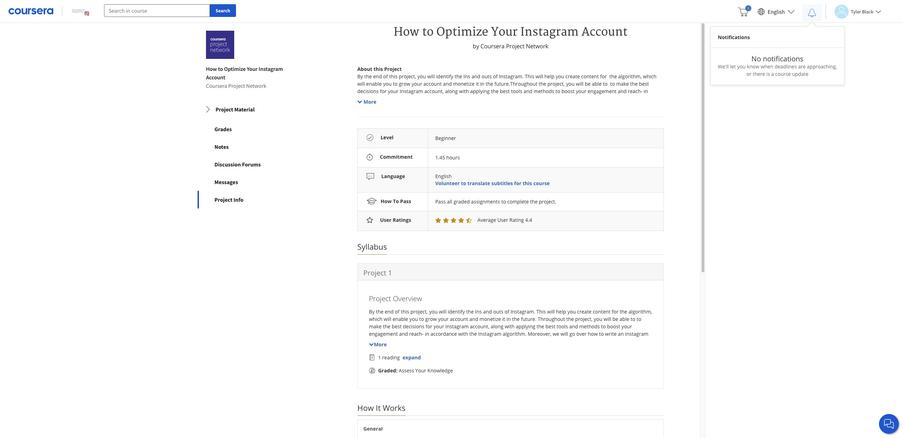 Task type: locate. For each thing, give the bounding box(es) containing it.
0 horizontal spatial reach-
[[409, 331, 424, 338]]

engagement inside about this project by the end of this project, you will identify the ins and outs of instagram. this will help you create content for  the algorithm, which will enable you to grow your account and monetize it in the future.throughout the project, you will be able to  to make the best decisions for your instagram account, along with applying the best tools and methods to boost your engagement and reach- in accordance with the instagram algorithm. moreover, we will go over how to write an instagram bio and we will use different tools to create instagram story highlights that are essential for your business. this guided project is best for instagram users who are looking towards growing their account and increasing their business presence through instagram in this project we will use some free tools like canva, which will help you make different designs easily and the best thing about canva is that it's free!
[[588, 88, 617, 94]]

0 horizontal spatial end
[[373, 73, 382, 80]]

ins
[[464, 73, 470, 80], [475, 309, 482, 315]]

0 horizontal spatial thing
[[399, 360, 411, 367]]

project
[[385, 110, 401, 117], [373, 132, 389, 139], [369, 346, 385, 352], [428, 353, 444, 360]]

along inside 'by the end of this project, you will identify the ins and outs of instagram. this will help you create content for  the algorithm, which will enable you to grow your account and monetize it in the future. throughout the project, you will be able to  to make the best decisions for your instagram account, along with applying the best tools and methods to boost your engagement and reach- in accordance with the instagram algorithm. moreover, we will go over how to write an instagram bio and we will use different tools to create instagram story highlights that are essential for your business. this guided project is best for instagram users who are looking towards growing their account and increasing their business presence through instagramin this project we will use some free tools like canva, which will help you make different designs easily and the best thing about canva is that it's free!'
[[491, 323, 504, 330]]

this
[[374, 66, 383, 72], [389, 73, 398, 80], [363, 132, 372, 139], [523, 180, 532, 187], [401, 309, 409, 315], [418, 353, 426, 360]]

1 vertical spatial course
[[534, 180, 550, 187]]

0 vertical spatial like
[[454, 132, 462, 139]]

growing down future.
[[507, 346, 526, 352]]

0 horizontal spatial write
[[532, 95, 544, 102]]

0 horizontal spatial coursera
[[206, 82, 227, 89]]

canva, inside about this project by the end of this project, you will identify the ins and outs of instagram. this will help you create content for  the algorithm, which will enable you to grow your account and monetize it in the future.throughout the project, you will be able to  to make the best decisions for your instagram account, along with applying the best tools and methods to boost your engagement and reach- in accordance with the instagram algorithm. moreover, we will go over how to write an instagram bio and we will use different tools to create instagram story highlights that are essential for your business. this guided project is best for instagram users who are looking towards growing their account and increasing their business presence through instagram in this project we will use some free tools like canva, which will help you make different designs easily and the best thing about canva is that it's free!
[[463, 132, 478, 139]]

0 horizontal spatial who
[[449, 346, 459, 352]]

2 vertical spatial your
[[416, 368, 426, 374]]

0 horizontal spatial easily
[[578, 132, 591, 139]]

create
[[566, 73, 580, 80], [358, 103, 372, 109], [577, 309, 592, 315], [454, 338, 468, 345]]

0 vertical spatial ins
[[464, 73, 470, 80]]

0 vertical spatial algorithm.
[[430, 95, 453, 102]]

2 horizontal spatial your
[[491, 25, 518, 39]]

1 vertical spatial network
[[246, 82, 266, 89]]

tyler black button
[[826, 4, 882, 19]]

instagram. up future.
[[511, 309, 536, 315]]

course down deadlines in the right top of the page
[[776, 71, 791, 77]]

how inside how to optimize your instagram account by coursera project network
[[394, 25, 419, 39]]

1 up project overview
[[388, 268, 392, 278]]

0 vertical spatial towards
[[503, 110, 522, 117]]

1 horizontal spatial like
[[508, 353, 516, 360]]

english
[[768, 8, 785, 15], [436, 173, 452, 180]]

go inside about this project by the end of this project, you will identify the ins and outs of instagram. this will help you create content for  the algorithm, which will enable you to grow your account and monetize it in the future.throughout the project, you will be able to  to make the best decisions for your instagram account, along with applying the best tools and methods to boost your engagement and reach- in accordance with the instagram algorithm. moreover, we will go over how to write an instagram bio and we will use different tools to create instagram story highlights that are essential for your business. this guided project is best for instagram users who are looking towards growing their account and increasing their business presence through instagram in this project we will use some free tools like canva, which will help you make different designs easily and the best thing about canva is that it's free!
[[496, 95, 502, 102]]

with
[[459, 88, 469, 94], [385, 95, 395, 102], [505, 323, 515, 330], [458, 331, 468, 338]]

is
[[767, 71, 770, 77], [403, 110, 406, 117], [373, 140, 377, 146], [387, 346, 390, 352], [443, 360, 446, 367]]

methods
[[534, 88, 555, 94], [580, 323, 600, 330]]

0 vertical spatial business.
[[495, 103, 517, 109]]

notifications
[[718, 34, 750, 41]]

0 horizontal spatial along
[[445, 88, 458, 94]]

instagram
[[521, 25, 579, 39], [259, 65, 283, 72], [400, 88, 423, 94], [405, 95, 429, 102], [552, 95, 575, 102], [373, 103, 397, 109], [427, 110, 450, 117], [377, 117, 401, 124], [446, 323, 469, 330], [478, 331, 502, 338], [625, 331, 649, 338], [470, 338, 493, 345], [411, 346, 434, 352]]

optimize inside how to optimize your instagram account coursera project network
[[224, 65, 246, 72]]

how
[[515, 95, 525, 102], [588, 331, 598, 338]]

more down about
[[364, 98, 377, 105]]

assignments
[[471, 198, 500, 205]]

presence inside about this project by the end of this project, you will identify the ins and outs of instagram. this will help you create content for  the algorithm, which will enable you to grow your account and monetize it in the future.throughout the project, you will be able to  to make the best decisions for your instagram account, along with applying the best tools and methods to boost your engagement and reach- in accordance with the instagram algorithm. moreover, we will go over how to write an instagram bio and we will use different tools to create instagram story highlights that are essential for your business. this guided project is best for instagram users who are looking towards growing their account and increasing their business presence through instagram in this project we will use some free tools like canva, which will help you make different designs easily and the best thing about canva is that it's free!
[[643, 110, 664, 117]]

user
[[380, 217, 392, 223], [498, 217, 508, 223]]

1 vertical spatial account,
[[470, 323, 490, 330]]

0 horizontal spatial account
[[206, 74, 225, 81]]

engagement inside 'by the end of this project, you will identify the ins and outs of instagram. this will help you create content for  the algorithm, which will enable you to grow your account and monetize it in the future. throughout the project, you will be able to  to make the best decisions for your instagram account, along with applying the best tools and methods to boost your engagement and reach- in accordance with the instagram algorithm. moreover, we will go over how to write an instagram bio and we will use different tools to create instagram story highlights that are essential for your business. this guided project is best for instagram users who are looking towards growing their account and increasing their business presence through instagramin this project we will use some free tools like canva, which will help you make different designs easily and the best thing about canva is that it's free!'
[[369, 331, 398, 338]]

hide notifications image
[[808, 9, 817, 17]]

users up 'beginner'
[[451, 110, 464, 117]]

english up volunteer
[[436, 173, 452, 180]]

how for how to pass
[[381, 198, 392, 205]]

english inside english button
[[768, 8, 785, 15]]

there
[[753, 71, 766, 77]]

some inside about this project by the end of this project, you will identify the ins and outs of instagram. this will help you create content for  the algorithm, which will enable you to grow your account and monetize it in the future.throughout the project, you will be able to  to make the best decisions for your instagram account, along with applying the best tools and methods to boost your engagement and reach- in accordance with the instagram algorithm. moreover, we will go over how to write an instagram bio and we will use different tools to create instagram story highlights that are essential for your business. this guided project is best for instagram users who are looking towards growing their account and increasing their business presence through instagram in this project we will use some free tools like canva, which will help you make different designs easily and the best thing about canva is that it's free!
[[417, 132, 429, 139]]

canva
[[358, 140, 372, 146], [427, 360, 441, 367]]

boost inside about this project by the end of this project, you will identify the ins and outs of instagram. this will help you create content for  the algorithm, which will enable you to grow your account and monetize it in the future.throughout the project, you will be able to  to make the best decisions for your instagram account, along with applying the best tools and methods to boost your engagement and reach- in accordance with the instagram algorithm. moreover, we will go over how to write an instagram bio and we will use different tools to create instagram story highlights that are essential for your business. this guided project is best for instagram users who are looking towards growing their account and increasing their business presence through instagram in this project we will use some free tools like canva, which will help you make different designs easily and the best thing about canva is that it's free!
[[562, 88, 575, 94]]

over
[[503, 95, 514, 102], [577, 331, 587, 338]]

are inside notifications no notifications we'll let you know when deadlines are approaching, or there is a course update
[[799, 63, 806, 70]]

1 vertical spatial users
[[435, 346, 448, 352]]

course up project.
[[534, 180, 550, 187]]

we
[[480, 95, 486, 102], [595, 95, 602, 102], [390, 132, 397, 139], [553, 331, 560, 338], [388, 338, 394, 345], [445, 353, 452, 360]]

0 horizontal spatial engagement
[[369, 331, 398, 338]]

1 horizontal spatial story
[[494, 338, 506, 345]]

growing inside about this project by the end of this project, you will identify the ins and outs of instagram. this will help you create content for  the algorithm, which will enable you to grow your account and monetize it in the future.throughout the project, you will be able to  to make the best decisions for your instagram account, along with applying the best tools and methods to boost your engagement and reach- in accordance with the instagram algorithm. moreover, we will go over how to write an instagram bio and we will use different tools to create instagram story highlights that are essential for your business. this guided project is best for instagram users who are looking towards growing their account and increasing their business presence through instagram in this project we will use some free tools like canva, which will help you make different designs easily and the best thing about canva is that it's free!
[[523, 110, 542, 117]]

1 vertical spatial ins
[[475, 309, 482, 315]]

0 vertical spatial grow
[[399, 80, 411, 87]]

beginner
[[436, 135, 456, 141]]

deadlines
[[775, 63, 797, 70]]

it's
[[388, 140, 395, 146], [458, 360, 464, 367]]

coursera right by
[[481, 42, 505, 50]]

enable
[[366, 80, 382, 87], [393, 316, 408, 323]]

pass right to on the top
[[400, 198, 411, 205]]

optimize for how to optimize your instagram account coursera project network
[[224, 65, 246, 72]]

of
[[383, 73, 388, 80], [493, 73, 498, 80], [395, 309, 400, 315], [505, 309, 510, 315]]

coursera up "project material"
[[206, 82, 227, 89]]

coursera inside how to optimize your instagram account coursera project network
[[206, 82, 227, 89]]

course inside english volunteer to translate subtitles for this course
[[534, 180, 550, 187]]

algorithm, inside 'by the end of this project, you will identify the ins and outs of instagram. this will help you create content for  the algorithm, which will enable you to grow your account and monetize it in the future. throughout the project, you will be able to  to make the best decisions for your instagram account, along with applying the best tools and methods to boost your engagement and reach- in accordance with the instagram algorithm. moreover, we will go over how to write an instagram bio and we will use different tools to create instagram story highlights that are essential for your business. this guided project is best for instagram users who are looking towards growing their account and increasing their business presence through instagramin this project we will use some free tools like canva, which will help you make different designs easily and the best thing about canva is that it's free!'
[[629, 309, 652, 315]]

0 vertical spatial free!
[[396, 140, 406, 146]]

moreover, inside about this project by the end of this project, you will identify the ins and outs of instagram. this will help you create content for  the algorithm, which will enable you to grow your account and monetize it in the future.throughout the project, you will be able to  to make the best decisions for your instagram account, along with applying the best tools and methods to boost your engagement and reach- in accordance with the instagram algorithm. moreover, we will go over how to write an instagram bio and we will use different tools to create instagram story highlights that are essential for your business. this guided project is best for instagram users who are looking towards growing their account and increasing their business presence through instagram in this project we will use some free tools like canva, which will help you make different designs easily and the best thing about canva is that it's free!
[[455, 95, 478, 102]]

decisions inside about this project by the end of this project, you will identify the ins and outs of instagram. this will help you create content for  the algorithm, which will enable you to grow your account and monetize it in the future.throughout the project, you will be able to  to make the best decisions for your instagram account, along with applying the best tools and methods to boost your engagement and reach- in accordance with the instagram algorithm. moreover, we will go over how to write an instagram bio and we will use different tools to create instagram story highlights that are essential for your business. this guided project is best for instagram users who are looking towards growing their account and increasing their business presence through instagram in this project we will use some free tools like canva, which will help you make different designs easily and the best thing about canva is that it's free!
[[358, 88, 379, 94]]

coursera inside how to optimize your instagram account by coursera project network
[[481, 42, 505, 50]]

1 vertical spatial free
[[485, 353, 495, 360]]

1 horizontal spatial free!
[[465, 360, 476, 367]]

1 horizontal spatial monetize
[[480, 316, 501, 323]]

free
[[431, 132, 440, 139], [485, 353, 495, 360]]

enable down project overview
[[393, 316, 408, 323]]

0 horizontal spatial an
[[545, 95, 551, 102]]

0 vertical spatial canva
[[358, 140, 372, 146]]

enable inside about this project by the end of this project, you will identify the ins and outs of instagram. this will help you create content for  the algorithm, which will enable you to grow your account and monetize it in the future.throughout the project, you will be able to  to make the best decisions for your instagram account, along with applying the best tools and methods to boost your engagement and reach- in accordance with the instagram algorithm. moreover, we will go over how to write an instagram bio and we will use different tools to create instagram story highlights that are essential for your business. this guided project is best for instagram users who are looking towards growing their account and increasing their business presence through instagram in this project we will use some free tools like canva, which will help you make different designs easily and the best thing about canva is that it's free!
[[366, 80, 382, 87]]

0 vertical spatial engagement
[[588, 88, 617, 94]]

1 horizontal spatial over
[[577, 331, 587, 338]]

how inside how to optimize your instagram account coursera project network
[[206, 65, 217, 72]]

growing inside 'by the end of this project, you will identify the ins and outs of instagram. this will help you create content for  the algorithm, which will enable you to grow your account and monetize it in the future. throughout the project, you will be able to  to make the best decisions for your instagram account, along with applying the best tools and methods to boost your engagement and reach- in accordance with the instagram algorithm. moreover, we will go over how to write an instagram bio and we will use different tools to create instagram story highlights that are essential for your business. this guided project is best for instagram users who are looking towards growing their account and increasing their business presence through instagramin this project we will use some free tools like canva, which will help you make different designs easily and the best thing about canva is that it's free!'
[[507, 346, 526, 352]]

account
[[424, 80, 442, 87], [555, 110, 573, 117], [450, 316, 468, 323], [539, 346, 557, 352]]

enable down about
[[366, 80, 382, 87]]

for
[[600, 73, 607, 80], [380, 88, 387, 94], [475, 103, 482, 109], [419, 110, 425, 117], [515, 180, 522, 187], [612, 309, 619, 315], [426, 323, 433, 330], [572, 338, 578, 345], [403, 346, 409, 352]]

shopping cart: 1 item image
[[738, 5, 752, 17]]

1 horizontal spatial course
[[776, 71, 791, 77]]

how for how to optimize your instagram account by coursera project network
[[394, 25, 419, 39]]

project up knowledge
[[428, 353, 444, 360]]

through up in
[[358, 117, 376, 124]]

user left rating
[[498, 217, 508, 223]]

the
[[364, 73, 372, 80], [455, 73, 462, 80], [610, 73, 617, 80], [486, 80, 493, 87], [539, 80, 547, 87], [631, 80, 638, 87], [491, 88, 499, 94], [396, 95, 404, 102], [603, 132, 610, 139], [530, 198, 538, 205], [376, 309, 384, 315], [467, 309, 474, 315], [620, 309, 628, 315], [512, 316, 520, 323], [567, 316, 574, 323], [383, 323, 391, 330], [537, 323, 544, 330], [470, 331, 477, 338], [379, 360, 387, 367]]

help
[[545, 73, 555, 80], [503, 132, 513, 139], [556, 309, 566, 315], [558, 353, 568, 360]]

1 vertical spatial identify
[[448, 309, 465, 315]]

pass left all
[[436, 198, 446, 205]]

volunteer
[[436, 180, 460, 187]]

instagram. up future.throughout
[[499, 73, 524, 80]]

1 horizontal spatial it
[[503, 316, 506, 323]]

more
[[364, 98, 377, 105], [374, 341, 387, 348]]

and
[[472, 73, 481, 80], [443, 80, 452, 87], [524, 88, 533, 94], [618, 88, 627, 94], [585, 95, 594, 102], [575, 110, 584, 117], [592, 132, 601, 139], [483, 309, 492, 315], [470, 316, 479, 323], [570, 323, 578, 330], [399, 331, 408, 338], [378, 338, 387, 345], [559, 346, 567, 352], [369, 360, 378, 367]]

that up 'beginner'
[[434, 103, 444, 109]]

content inside 'by the end of this project, you will identify the ins and outs of instagram. this will help you create content for  the algorithm, which will enable you to grow your account and monetize it in the future. throughout the project, you will be able to  to make the best decisions for your instagram account, along with applying the best tools and methods to boost your engagement and reach- in accordance with the instagram algorithm. moreover, we will go over how to write an instagram bio and we will use different tools to create instagram story highlights that are essential for your business. this guided project is best for instagram users who are looking towards growing their account and increasing their business presence through instagramin this project we will use some free tools like canva, which will help you make different designs easily and the best thing about canva is that it's free!'
[[593, 309, 611, 315]]

1 vertical spatial towards
[[487, 346, 506, 352]]

by the end of this project, you will identify the ins and outs of instagram. this will help you create content for  the algorithm, which will enable you to grow your account and monetize it in the future. throughout the project, you will be able to  to make the best decisions for your instagram account, along with applying the best tools and methods to boost your engagement and reach- in accordance with the instagram algorithm. moreover, we will go over how to write an instagram bio and we will use different tools to create instagram story highlights that are essential for your business. this guided project is best for instagram users who are looking towards growing their account and increasing their business presence through instagramin this project we will use some free tools like canva, which will help you make different designs easily and the best thing about canva is that it's free!
[[369, 309, 652, 367]]

identify inside about this project by the end of this project, you will identify the ins and outs of instagram. this will help you create content for  the algorithm, which will enable you to grow your account and monetize it in the future.throughout the project, you will be able to  to make the best decisions for your instagram account, along with applying the best tools and methods to boost your engagement and reach- in accordance with the instagram algorithm. moreover, we will go over how to write an instagram bio and we will use different tools to create instagram story highlights that are essential for your business. this guided project is best for instagram users who are looking towards growing their account and increasing their business presence through instagram in this project we will use some free tools like canva, which will help you make different designs easily and the best thing about canva is that it's free!
[[436, 73, 454, 80]]

1 vertical spatial reach-
[[409, 331, 424, 338]]

1 horizontal spatial moreover,
[[528, 331, 552, 338]]

it
[[476, 80, 479, 87], [503, 316, 506, 323]]

are
[[799, 63, 806, 70], [445, 103, 452, 109], [476, 110, 484, 117], [541, 338, 549, 345], [460, 346, 468, 352]]

0 horizontal spatial your
[[247, 65, 258, 72]]

monetize inside about this project by the end of this project, you will identify the ins and outs of instagram. this will help you create content for  the algorithm, which will enable you to grow your account and monetize it in the future.throughout the project, you will be able to  to make the best decisions for your instagram account, along with applying the best tools and methods to boost your engagement and reach- in accordance with the instagram algorithm. moreover, we will go over how to write an instagram bio and we will use different tools to create instagram story highlights that are essential for your business. this guided project is best for instagram users who are looking towards growing their account and increasing their business presence through instagram in this project we will use some free tools like canva, which will help you make different designs easily and the best thing about canva is that it's free!
[[453, 80, 475, 87]]

0 vertical spatial designs
[[559, 132, 577, 139]]

0 horizontal spatial like
[[454, 132, 462, 139]]

0 horizontal spatial network
[[246, 82, 266, 89]]

0 vertical spatial highlights
[[411, 103, 433, 109]]

0 vertical spatial some
[[417, 132, 429, 139]]

that up commitment
[[378, 140, 387, 146]]

by down about
[[358, 73, 363, 80]]

increasing inside 'by the end of this project, you will identify the ins and outs of instagram. this will help you create content for  the algorithm, which will enable you to grow your account and monetize it in the future. throughout the project, you will be able to  to make the best decisions for your instagram account, along with applying the best tools and methods to boost your engagement and reach- in accordance with the instagram algorithm. moreover, we will go over how to write an instagram bio and we will use different tools to create instagram story highlights that are essential for your business. this guided project is best for instagram users who are looking towards growing their account and increasing their business presence through instagramin this project we will use some free tools like canva, which will help you make different designs easily and the best thing about canva is that it's free!'
[[569, 346, 592, 352]]

about
[[636, 132, 649, 139], [412, 360, 426, 367]]

canva up knowledge
[[427, 360, 441, 367]]

increasing
[[585, 110, 608, 117], [569, 346, 592, 352]]

users inside 'by the end of this project, you will identify the ins and outs of instagram. this will help you create content for  the algorithm, which will enable you to grow your account and monetize it in the future. throughout the project, you will be able to  to make the best decisions for your instagram account, along with applying the best tools and methods to boost your engagement and reach- in accordance with the instagram algorithm. moreover, we will go over how to write an instagram bio and we will use different tools to create instagram story highlights that are essential for your business. this guided project is best for instagram users who are looking towards growing their account and increasing their business presence through instagramin this project we will use some free tools like canva, which will help you make different designs easily and the best thing about canva is that it's free!'
[[435, 346, 448, 352]]

looking
[[485, 110, 502, 117], [469, 346, 486, 352]]

grow inside about this project by the end of this project, you will identify the ins and outs of instagram. this will help you create content for  the algorithm, which will enable you to grow your account and monetize it in the future.throughout the project, you will be able to  to make the best decisions for your instagram account, along with applying the best tools and methods to boost your engagement and reach- in accordance with the instagram algorithm. moreover, we will go over how to write an instagram bio and we will use different tools to create instagram story highlights that are essential for your business. this guided project is best for instagram users who are looking towards growing their account and increasing their business presence through instagram in this project we will use some free tools like canva, which will help you make different designs easily and the best thing about canva is that it's free!
[[399, 80, 411, 87]]

project inside how to optimize your instagram account by coursera project network
[[506, 42, 525, 50]]

end inside about this project by the end of this project, you will identify the ins and outs of instagram. this will help you create content for  the algorithm, which will enable you to grow your account and monetize it in the future.throughout the project, you will be able to  to make the best decisions for your instagram account, along with applying the best tools and methods to boost your engagement and reach- in accordance with the instagram algorithm. moreover, we will go over how to write an instagram bio and we will use different tools to create instagram story highlights that are essential for your business. this guided project is best for instagram users who are looking towards growing their account and increasing their business presence through instagram in this project we will use some free tools like canva, which will help you make different designs easily and the best thing about canva is that it's free!
[[373, 73, 382, 80]]

translate
[[468, 180, 490, 187]]

highlights inside 'by the end of this project, you will identify the ins and outs of instagram. this will help you create content for  the algorithm, which will enable you to grow your account and monetize it in the future. throughout the project, you will be able to  to make the best decisions for your instagram account, along with applying the best tools and methods to boost your engagement and reach- in accordance with the instagram algorithm. moreover, we will go over how to write an instagram bio and we will use different tools to create instagram story highlights that are essential for your business. this guided project is best for instagram users who are looking towards growing their account and increasing their business presence through instagramin this project we will use some free tools like canva, which will help you make different designs easily and the best thing about canva is that it's free!'
[[507, 338, 529, 345]]

0 vertical spatial business
[[622, 110, 642, 117]]

business inside 'by the end of this project, you will identify the ins and outs of instagram. this will help you create content for  the algorithm, which will enable you to grow your account and monetize it in the future. throughout the project, you will be able to  to make the best decisions for your instagram account, along with applying the best tools and methods to boost your engagement and reach- in accordance with the instagram algorithm. moreover, we will go over how to write an instagram bio and we will use different tools to create instagram story highlights that are essential for your business. this guided project is best for instagram users who are looking towards growing their account and increasing their business presence through instagramin this project we will use some free tools like canva, which will help you make different designs easily and the best thing about canva is that it's free!'
[[606, 346, 626, 352]]

make
[[617, 80, 629, 87], [524, 132, 537, 139], [369, 323, 382, 330], [579, 353, 592, 360]]

account,
[[425, 88, 444, 94], [470, 323, 490, 330]]

1 horizontal spatial applying
[[516, 323, 536, 330]]

by down project overview
[[369, 309, 375, 315]]

0 vertical spatial it's
[[388, 140, 395, 146]]

be inside 'by the end of this project, you will identify the ins and outs of instagram. this will help you create content for  the algorithm, which will enable you to grow your account and monetize it in the future. throughout the project, you will be able to  to make the best decisions for your instagram account, along with applying the best tools and methods to boost your engagement and reach- in accordance with the instagram algorithm. moreover, we will go over how to write an instagram bio and we will use different tools to create instagram story highlights that are essential for your business. this guided project is best for instagram users who are looking towards growing their account and increasing their business presence through instagramin this project we will use some free tools like canva, which will help you make different designs easily and the best thing about canva is that it's free!'
[[613, 316, 619, 323]]

how for how to optimize your instagram account coursera project network
[[206, 65, 217, 72]]

1 vertical spatial canva,
[[518, 353, 533, 360]]

best
[[639, 80, 649, 87], [500, 88, 510, 94], [408, 110, 418, 117], [611, 132, 621, 139], [392, 323, 402, 330], [546, 323, 556, 330], [391, 346, 401, 352], [388, 360, 398, 367]]

optimize up by
[[437, 25, 489, 39]]

0 horizontal spatial highlights
[[411, 103, 433, 109]]

who inside 'by the end of this project, you will identify the ins and outs of instagram. this will help you create content for  the algorithm, which will enable you to grow your account and monetize it in the future. throughout the project, you will be able to  to make the best decisions for your instagram account, along with applying the best tools and methods to boost your engagement and reach- in accordance with the instagram algorithm. moreover, we will go over how to write an instagram bio and we will use different tools to create instagram story highlights that are essential for your business. this guided project is best for instagram users who are looking towards growing their account and increasing their business presence through instagramin this project we will use some free tools like canva, which will help you make different designs easily and the best thing about canva is that it's free!'
[[449, 346, 459, 352]]

english inside english volunteer to translate subtitles for this course
[[436, 173, 452, 180]]

1 horizontal spatial by
[[369, 309, 375, 315]]

0 vertical spatial able
[[592, 80, 602, 87]]

1.45 hours
[[436, 154, 460, 161]]

increasing inside about this project by the end of this project, you will identify the ins and outs of instagram. this will help you create content for  the algorithm, which will enable you to grow your account and monetize it in the future.throughout the project, you will be able to  to make the best decisions for your instagram account, along with applying the best tools and methods to boost your engagement and reach- in accordance with the instagram algorithm. moreover, we will go over how to write an instagram bio and we will use different tools to create instagram story highlights that are essential for your business. this guided project is best for instagram users who are looking towards growing their account and increasing their business presence through instagram in this project we will use some free tools like canva, which will help you make different designs easily and the best thing about canva is that it's free!
[[585, 110, 608, 117]]

1 horizontal spatial account,
[[470, 323, 490, 330]]

will
[[427, 73, 435, 80], [536, 73, 543, 80], [358, 80, 365, 87], [576, 80, 584, 87], [488, 95, 495, 102], [603, 95, 611, 102], [398, 132, 406, 139], [494, 132, 502, 139], [439, 309, 447, 315], [547, 309, 555, 315], [384, 316, 392, 323], [604, 316, 612, 323], [561, 331, 568, 338], [396, 338, 403, 345], [453, 353, 461, 360], [549, 353, 557, 360]]

monetize inside 'by the end of this project, you will identify the ins and outs of instagram. this will help you create content for  the algorithm, which will enable you to grow your account and monetize it in the future. throughout the project, you will be able to  to make the best decisions for your instagram account, along with applying the best tools and methods to boost your engagement and reach- in accordance with the instagram algorithm. moreover, we will go over how to write an instagram bio and we will use different tools to create instagram story highlights that are essential for your business. this guided project is best for instagram users who are looking towards growing their account and increasing their business presence through instagramin this project we will use some free tools like canva, which will help you make different designs easily and the best thing about canva is that it's free!'
[[480, 316, 501, 323]]

grow
[[399, 80, 411, 87], [426, 316, 437, 323]]

0 vertical spatial through
[[358, 117, 376, 124]]

1 vertical spatial grow
[[426, 316, 437, 323]]

decisions down overview
[[403, 323, 425, 330]]

course inside notifications no notifications we'll let you know when deadlines are approaching, or there is a course update
[[776, 71, 791, 77]]

business.
[[495, 103, 517, 109], [591, 338, 613, 345]]

stacked file image
[[369, 355, 376, 361]]

canva,
[[463, 132, 478, 139], [518, 353, 533, 360]]

project,
[[399, 73, 416, 80], [548, 80, 565, 87], [411, 309, 428, 315], [576, 316, 593, 323]]

0 horizontal spatial decisions
[[358, 88, 379, 94]]

easily
[[578, 132, 591, 139], [633, 353, 646, 360]]

which
[[643, 73, 657, 80], [479, 132, 493, 139], [369, 316, 383, 323], [534, 353, 548, 360]]

canva down in
[[358, 140, 372, 146]]

able inside 'by the end of this project, you will identify the ins and outs of instagram. this will help you create content for  the algorithm, which will enable you to grow your account and monetize it in the future. throughout the project, you will be able to  to make the best decisions for your instagram account, along with applying the best tools and methods to boost your engagement and reach- in accordance with the instagram algorithm. moreover, we will go over how to write an instagram bio and we will use different tools to create instagram story highlights that are essential for your business. this guided project is best for instagram users who are looking towards growing their account and increasing their business presence through instagramin this project we will use some free tools like canva, which will help you make different designs easily and the best thing about canva is that it's free!'
[[620, 316, 630, 323]]

0 vertical spatial your
[[491, 25, 518, 39]]

accordance inside 'by the end of this project, you will identify the ins and outs of instagram. this will help you create content for  the algorithm, which will enable you to grow your account and monetize it in the future. throughout the project, you will be able to  to make the best decisions for your instagram account, along with applying the best tools and methods to boost your engagement and reach- in accordance with the instagram algorithm. moreover, we will go over how to write an instagram bio and we will use different tools to create instagram story highlights that are essential for your business. this guided project is best for instagram users who are looking towards growing their account and increasing their business presence through instagramin this project we will use some free tools like canva, which will help you make different designs easily and the best thing about canva is that it's free!'
[[431, 331, 457, 338]]

0 horizontal spatial go
[[496, 95, 502, 102]]

subtitles
[[492, 180, 513, 187]]

methods inside 'by the end of this project, you will identify the ins and outs of instagram. this will help you create content for  the algorithm, which will enable you to grow your account and monetize it in the future. throughout the project, you will be able to  to make the best decisions for your instagram account, along with applying the best tools and methods to boost your engagement and reach- in accordance with the instagram algorithm. moreover, we will go over how to write an instagram bio and we will use different tools to create instagram story highlights that are essential for your business. this guided project is best for instagram users who are looking towards growing their account and increasing their business presence through instagramin this project we will use some free tools like canva, which will help you make different designs easily and the best thing about canva is that it's free!'
[[580, 323, 600, 330]]

more button down about
[[358, 98, 377, 105]]

1 horizontal spatial users
[[451, 110, 464, 117]]

language
[[382, 173, 405, 180]]

0 vertical spatial account,
[[425, 88, 444, 94]]

info
[[234, 196, 244, 203]]

use
[[612, 95, 620, 102], [407, 132, 415, 139], [405, 338, 413, 345], [462, 353, 470, 360]]

go inside 'by the end of this project, you will identify the ins and outs of instagram. this will help you create content for  the algorithm, which will enable you to grow your account and monetize it in the future. throughout the project, you will be able to  to make the best decisions for your instagram account, along with applying the best tools and methods to boost your engagement and reach- in accordance with the instagram algorithm. moreover, we will go over how to write an instagram bio and we will use different tools to create instagram story highlights that are essential for your business. this guided project is best for instagram users who are looking towards growing their account and increasing their business presence through instagramin this project we will use some free tools like canva, which will help you make different designs easily and the best thing about canva is that it's free!'
[[570, 331, 575, 338]]

algorithm.
[[430, 95, 453, 102], [503, 331, 527, 338]]

about inside 'by the end of this project, you will identify the ins and outs of instagram. this will help you create content for  the algorithm, which will enable you to grow your account and monetize it in the future. throughout the project, you will be able to  to make the best decisions for your instagram account, along with applying the best tools and methods to boost your engagement and reach- in accordance with the instagram algorithm. moreover, we will go over how to write an instagram bio and we will use different tools to create instagram story highlights that are essential for your business. this guided project is best for instagram users who are looking towards growing their account and increasing their business presence through instagramin this project we will use some free tools like canva, which will help you make different designs easily and the best thing about canva is that it's free!'
[[412, 360, 426, 367]]

through
[[358, 117, 376, 124], [369, 353, 388, 360]]

0 vertical spatial identify
[[436, 73, 454, 80]]

outs inside about this project by the end of this project, you will identify the ins and outs of instagram. this will help you create content for  the algorithm, which will enable you to grow your account and monetize it in the future.throughout the project, you will be able to  to make the best decisions for your instagram account, along with applying the best tools and methods to boost your engagement and reach- in accordance with the instagram algorithm. moreover, we will go over how to write an instagram bio and we will use different tools to create instagram story highlights that are essential for your business. this guided project is best for instagram users who are looking towards growing their account and increasing their business presence through instagram in this project we will use some free tools like canva, which will help you make different designs easily and the best thing about canva is that it's free!
[[482, 73, 492, 80]]

more button
[[358, 98, 377, 105], [369, 341, 387, 348]]

1 vertical spatial algorithm.
[[503, 331, 527, 338]]

your inside how to optimize your instagram account by coursera project network
[[491, 25, 518, 39]]

user left ratings
[[380, 217, 392, 223]]

1 horizontal spatial user
[[498, 217, 508, 223]]

0 vertical spatial go
[[496, 95, 502, 102]]

methods inside about this project by the end of this project, you will identify the ins and outs of instagram. this will help you create content for  the algorithm, which will enable you to grow your account and monetize it in the future.throughout the project, you will be able to  to make the best decisions for your instagram account, along with applying the best tools and methods to boost your engagement and reach- in accordance with the instagram algorithm. moreover, we will go over how to write an instagram bio and we will use different tools to create instagram story highlights that are essential for your business. this guided project is best for instagram users who are looking towards growing their account and increasing their business presence through instagram in this project we will use some free tools like canva, which will help you make different designs easily and the best thing about canva is that it's free!
[[534, 88, 555, 94]]

decisions down about
[[358, 88, 379, 94]]

that up knowledge
[[447, 360, 457, 367]]

decisions
[[358, 88, 379, 94], [403, 323, 425, 330]]

users up knowledge
[[435, 346, 448, 352]]

instagram inside how to optimize your instagram account by coursera project network
[[521, 25, 579, 39]]

1 horizontal spatial easily
[[633, 353, 646, 360]]

1 horizontal spatial designs
[[614, 353, 632, 360]]

1 vertical spatial an
[[618, 331, 624, 338]]

be
[[585, 80, 591, 87], [613, 316, 619, 323]]

how inside 'by the end of this project, you will identify the ins and outs of instagram. this will help you create content for  the algorithm, which will enable you to grow your account and monetize it in the future. throughout the project, you will be able to  to make the best decisions for your instagram account, along with applying the best tools and methods to boost your engagement and reach- in accordance with the instagram algorithm. moreover, we will go over how to write an instagram bio and we will use different tools to create instagram story highlights that are essential for your business. this guided project is best for instagram users who are looking towards growing their account and increasing their business presence through instagramin this project we will use some free tools like canva, which will help you make different designs easily and the best thing about canva is that it's free!'
[[588, 331, 598, 338]]

commitment
[[380, 153, 413, 160]]

grades
[[215, 126, 232, 133]]

1 horizontal spatial able
[[620, 316, 630, 323]]

ins inside 'by the end of this project, you will identify the ins and outs of instagram. this will help you create content for  the algorithm, which will enable you to grow your account and monetize it in the future. throughout the project, you will be able to  to make the best decisions for your instagram account, along with applying the best tools and methods to boost your engagement and reach- in accordance with the instagram algorithm. moreover, we will go over how to write an instagram bio and we will use different tools to create instagram story highlights that are essential for your business. this guided project is best for instagram users who are looking towards growing their account and increasing their business presence through instagramin this project we will use some free tools like canva, which will help you make different designs easily and the best thing about canva is that it's free!'
[[475, 309, 482, 315]]

more up stacked file image
[[374, 341, 387, 348]]

0 vertical spatial course
[[776, 71, 791, 77]]

1 horizontal spatial guided
[[625, 338, 641, 345]]

coursera
[[481, 42, 505, 50], [206, 82, 227, 89]]

0 horizontal spatial by
[[358, 73, 363, 80]]

through up assignment icon
[[369, 353, 388, 360]]

0 vertical spatial bio
[[577, 95, 584, 102]]

1 horizontal spatial accordance
[[431, 331, 457, 338]]

applying
[[470, 88, 490, 94], [516, 323, 536, 330]]

coursera project network image
[[206, 31, 234, 59]]

story inside about this project by the end of this project, you will identify the ins and outs of instagram. this will help you create content for  the algorithm, which will enable you to grow your account and monetize it in the future.throughout the project, you will be able to  to make the best decisions for your instagram account, along with applying the best tools and methods to boost your engagement and reach- in accordance with the instagram algorithm. moreover, we will go over how to write an instagram bio and we will use different tools to create instagram story highlights that are essential for your business. this guided project is best for instagram users who are looking towards growing their account and increasing their business presence through instagram in this project we will use some free tools like canva, which will help you make different designs easily and the best thing about canva is that it's free!
[[398, 103, 409, 109]]

1 vertical spatial english
[[436, 173, 452, 180]]

how it works
[[358, 403, 406, 413]]

more button up stacked file image
[[369, 341, 387, 348]]

your
[[491, 25, 518, 39], [247, 65, 258, 72], [416, 368, 426, 374]]

1 vertical spatial more button
[[369, 341, 387, 348]]

your inside how to optimize your instagram account coursera project network
[[247, 65, 258, 72]]

1 horizontal spatial boost
[[607, 323, 621, 330]]

growing down future.throughout
[[523, 110, 542, 117]]

optimize down coursera project network image
[[224, 65, 246, 72]]

0 vertical spatial decisions
[[358, 88, 379, 94]]

english right shopping cart: 1 item image at the top right of page
[[768, 8, 785, 15]]

1 horizontal spatial reach-
[[628, 88, 643, 94]]

free inside 'by the end of this project, you will identify the ins and outs of instagram. this will help you create content for  the algorithm, which will enable you to grow your account and monetize it in the future. throughout the project, you will be able to  to make the best decisions for your instagram account, along with applying the best tools and methods to boost your engagement and reach- in accordance with the instagram algorithm. moreover, we will go over how to write an instagram bio and we will use different tools to create instagram story highlights that are essential for your business. this guided project is best for instagram users who are looking towards growing their account and increasing their business presence through instagramin this project we will use some free tools like canva, which will help you make different designs easily and the best thing about canva is that it's free!'
[[485, 353, 495, 360]]

0 vertical spatial network
[[526, 42, 549, 50]]

canva inside 'by the end of this project, you will identify the ins and outs of instagram. this will help you create content for  the algorithm, which will enable you to grow your account and monetize it in the future. throughout the project, you will be able to  to make the best decisions for your instagram account, along with applying the best tools and methods to boost your engagement and reach- in accordance with the instagram algorithm. moreover, we will go over how to write an instagram bio and we will use different tools to create instagram story highlights that are essential for your business. this guided project is best for instagram users who are looking towards growing their account and increasing their business presence through instagramin this project we will use some free tools like canva, which will help you make different designs easily and the best thing about canva is that it's free!'
[[427, 360, 441, 367]]

english for english
[[768, 8, 785, 15]]

account inside how to optimize your instagram account coursera project network
[[206, 74, 225, 81]]

that down future.
[[531, 338, 540, 345]]

by inside 'by the end of this project, you will identify the ins and outs of instagram. this will help you create content for  the algorithm, which will enable you to grow your account and monetize it in the future. throughout the project, you will be able to  to make the best decisions for your instagram account, along with applying the best tools and methods to boost your engagement and reach- in accordance with the instagram algorithm. moreover, we will go over how to write an instagram bio and we will use different tools to create instagram story highlights that are essential for your business. this guided project is best for instagram users who are looking towards growing their account and increasing their business presence through instagramin this project we will use some free tools like canva, which will help you make different designs easily and the best thing about canva is that it's free!'
[[369, 309, 375, 315]]

some
[[417, 132, 429, 139], [471, 353, 484, 360]]

1 horizontal spatial account
[[582, 25, 628, 39]]

1 horizontal spatial grow
[[426, 316, 437, 323]]

1 vertical spatial accordance
[[431, 331, 457, 338]]

more for more button to the bottom
[[374, 341, 387, 348]]

along
[[445, 88, 458, 94], [491, 323, 504, 330]]

content
[[582, 73, 599, 80], [593, 309, 611, 315]]

1.45
[[436, 154, 445, 161]]

1 horizontal spatial essential
[[550, 338, 570, 345]]

0 vertical spatial it
[[476, 80, 479, 87]]

1 vertical spatial optimize
[[224, 65, 246, 72]]

account inside how to optimize your instagram account by coursera project network
[[582, 25, 628, 39]]

bio
[[577, 95, 584, 102], [369, 338, 376, 345]]

users
[[451, 110, 464, 117], [435, 346, 448, 352]]

optimize for how to optimize your instagram account by coursera project network
[[437, 25, 489, 39]]

over inside about this project by the end of this project, you will identify the ins and outs of instagram. this will help you create content for  the algorithm, which will enable you to grow your account and monetize it in the future.throughout the project, you will be able to  to make the best decisions for your instagram account, along with applying the best tools and methods to boost your engagement and reach- in accordance with the instagram algorithm. moreover, we will go over how to write an instagram bio and we will use different tools to create instagram story highlights that are essential for your business. this guided project is best for instagram users who are looking towards growing their account and increasing their business presence through instagram in this project we will use some free tools like canva, which will help you make different designs easily and the best thing about canva is that it's free!
[[503, 95, 514, 102]]

by
[[473, 42, 479, 50]]

thing inside 'by the end of this project, you will identify the ins and outs of instagram. this will help you create content for  the algorithm, which will enable you to grow your account and monetize it in the future. throughout the project, you will be able to  to make the best decisions for your instagram account, along with applying the best tools and methods to boost your engagement and reach- in accordance with the instagram algorithm. moreover, we will go over how to write an instagram bio and we will use different tools to create instagram story highlights that are essential for your business. this guided project is best for instagram users who are looking towards growing their account and increasing their business presence through instagramin this project we will use some free tools like canva, which will help you make different designs easily and the best thing about canva is that it's free!'
[[399, 360, 411, 367]]

0 vertical spatial free
[[431, 132, 440, 139]]

user ratings
[[380, 217, 411, 223]]

about inside about this project by the end of this project, you will identify the ins and outs of instagram. this will help you create content for  the algorithm, which will enable you to grow your account and monetize it in the future.throughout the project, you will be able to  to make the best decisions for your instagram account, along with applying the best tools and methods to boost your engagement and reach- in accordance with the instagram algorithm. moreover, we will go over how to write an instagram bio and we will use different tools to create instagram story highlights that are essential for your business. this guided project is best for instagram users who are looking towards growing their account and increasing their business presence through instagram in this project we will use some free tools like canva, which will help you make different designs easily and the best thing about canva is that it's free!
[[636, 132, 649, 139]]

1 right stacked file image
[[378, 354, 381, 361]]

1 vertical spatial it
[[503, 316, 506, 323]]

1 vertical spatial increasing
[[569, 346, 592, 352]]

1 horizontal spatial be
[[613, 316, 619, 323]]

reach- inside 'by the end of this project, you will identify the ins and outs of instagram. this will help you create content for  the algorithm, which will enable you to grow your account and monetize it in the future. throughout the project, you will be able to  to make the best decisions for your instagram account, along with applying the best tools and methods to boost your engagement and reach- in accordance with the instagram algorithm. moreover, we will go over how to write an instagram bio and we will use different tools to create instagram story highlights that are essential for your business. this guided project is best for instagram users who are looking towards growing their account and increasing their business presence through instagramin this project we will use some free tools like canva, which will help you make different designs easily and the best thing about canva is that it's free!'
[[409, 331, 424, 338]]

syllabus
[[358, 242, 387, 252]]

through inside about this project by the end of this project, you will identify the ins and outs of instagram. this will help you create content for  the algorithm, which will enable you to grow your account and monetize it in the future.throughout the project, you will be able to  to make the best decisions for your instagram account, along with applying the best tools and methods to boost your engagement and reach- in accordance with the instagram algorithm. moreover, we will go over how to write an instagram bio and we will use different tools to create instagram story highlights that are essential for your business. this guided project is best for instagram users who are looking towards growing their account and increasing their business presence through instagram in this project we will use some free tools like canva, which will help you make different designs easily and the best thing about canva is that it's free!
[[358, 117, 376, 124]]

search button
[[210, 4, 236, 17]]

be inside about this project by the end of this project, you will identify the ins and outs of instagram. this will help you create content for  the algorithm, which will enable you to grow your account and monetize it in the future.throughout the project, you will be able to  to make the best decisions for your instagram account, along with applying the best tools and methods to boost your engagement and reach- in accordance with the instagram algorithm. moreover, we will go over how to write an instagram bio and we will use different tools to create instagram story highlights that are essential for your business. this guided project is best for instagram users who are looking towards growing their account and increasing their business presence through instagram in this project we will use some free tools like canva, which will help you make different designs easily and the best thing about canva is that it's free!
[[585, 80, 591, 87]]

rating
[[510, 217, 524, 223]]

how inside about this project by the end of this project, you will identify the ins and outs of instagram. this will help you create content for  the algorithm, which will enable you to grow your account and monetize it in the future.throughout the project, you will be able to  to make the best decisions for your instagram account, along with applying the best tools and methods to boost your engagement and reach- in accordance with the instagram algorithm. moreover, we will go over how to write an instagram bio and we will use different tools to create instagram story highlights that are essential for your business. this guided project is best for instagram users who are looking towards growing their account and increasing their business presence through instagram in this project we will use some free tools like canva, which will help you make different designs easily and the best thing about canva is that it's free!
[[515, 95, 525, 102]]

0 horizontal spatial methods
[[534, 88, 555, 94]]

0 vertical spatial algorithm,
[[619, 73, 642, 80]]

optimize inside how to optimize your instagram account by coursera project network
[[437, 25, 489, 39]]

1 vertical spatial over
[[577, 331, 587, 338]]

0 horizontal spatial it's
[[388, 140, 395, 146]]

material
[[234, 106, 255, 113]]

0 vertical spatial moreover,
[[455, 95, 478, 102]]

like inside 'by the end of this project, you will identify the ins and outs of instagram. this will help you create content for  the algorithm, which will enable you to grow your account and monetize it in the future. throughout the project, you will be able to  to make the best decisions for your instagram account, along with applying the best tools and methods to boost your engagement and reach- in accordance with the instagram algorithm. moreover, we will go over how to write an instagram bio and we will use different tools to create instagram story highlights that are essential for your business. this guided project is best for instagram users who are looking towards growing their account and increasing their business presence through instagramin this project we will use some free tools like canva, which will help you make different designs easily and the best thing about canva is that it's free!'
[[508, 353, 516, 360]]

along inside about this project by the end of this project, you will identify the ins and outs of instagram. this will help you create content for  the algorithm, which will enable you to grow your account and monetize it in the future.throughout the project, you will be able to  to make the best decisions for your instagram account, along with applying the best tools and methods to boost your engagement and reach- in accordance with the instagram algorithm. moreover, we will go over how to write an instagram bio and we will use different tools to create instagram story highlights that are essential for your business. this guided project is best for instagram users who are looking towards growing their account and increasing their business presence through instagram in this project we will use some free tools like canva, which will help you make different designs easily and the best thing about canva is that it's free!
[[445, 88, 458, 94]]

0 vertical spatial end
[[373, 73, 382, 80]]

ins inside about this project by the end of this project, you will identify the ins and outs of instagram. this will help you create content for  the algorithm, which will enable you to grow your account and monetize it in the future.throughout the project, you will be able to  to make the best decisions for your instagram account, along with applying the best tools and methods to boost your engagement and reach- in accordance with the instagram algorithm. moreover, we will go over how to write an instagram bio and we will use different tools to create instagram story highlights that are essential for your business. this guided project is best for instagram users who are looking towards growing their account and increasing their business presence through instagram in this project we will use some free tools like canva, which will help you make different designs easily and the best thing about canva is that it's free!
[[464, 73, 470, 80]]

pass
[[400, 198, 411, 205], [436, 198, 446, 205]]

0 horizontal spatial essential
[[454, 103, 474, 109]]

1 vertical spatial guided
[[625, 338, 641, 345]]

you
[[738, 63, 746, 70], [418, 73, 426, 80], [556, 73, 565, 80], [383, 80, 392, 87], [566, 80, 575, 87], [514, 132, 523, 139], [429, 309, 438, 315], [568, 309, 576, 315], [410, 316, 418, 323], [594, 316, 603, 323], [569, 353, 578, 360]]

graded
[[378, 368, 396, 374]]



Task type: vqa. For each thing, say whether or not it's contained in the screenshot.
you inside the 'Notifications No notifications We'll let you know when deadlines are approaching, or there is a course update'
yes



Task type: describe. For each thing, give the bounding box(es) containing it.
coursera image
[[8, 6, 53, 17]]

how to optimize your instagram account coursera project network
[[206, 65, 283, 89]]

identify inside 'by the end of this project, you will identify the ins and outs of instagram. this will help you create content for  the algorithm, which will enable you to grow your account and monetize it in the future. throughout the project, you will be able to  to make the best decisions for your instagram account, along with applying the best tools and methods to boost your engagement and reach- in accordance with the instagram algorithm. moreover, we will go over how to write an instagram bio and we will use different tools to create instagram story highlights that are essential for your business. this guided project is best for instagram users who are looking towards growing their account and increasing their business presence through instagramin this project we will use some free tools like canva, which will help you make different designs easily and the best thing about canva is that it's free!'
[[448, 309, 465, 315]]

who inside about this project by the end of this project, you will identify the ins and outs of instagram. this will help you create content for  the algorithm, which will enable you to grow your account and monetize it in the future.throughout the project, you will be able to  to make the best decisions for your instagram account, along with applying the best tools and methods to boost your engagement and reach- in accordance with the instagram algorithm. moreover, we will go over how to write an instagram bio and we will use different tools to create instagram story highlights that are essential for your business. this guided project is best for instagram users who are looking towards growing their account and increasing their business presence through instagram in this project we will use some free tools like canva, which will help you make different designs easily and the best thing about canva is that it's free!
[[465, 110, 475, 117]]

it's inside about this project by the end of this project, you will identify the ins and outs of instagram. this will help you create content for  the algorithm, which will enable you to grow your account and monetize it in the future.throughout the project, you will be able to  to make the best decisions for your instagram account, along with applying the best tools and methods to boost your engagement and reach- in accordance with the instagram algorithm. moreover, we will go over how to write an instagram bio and we will use different tools to create instagram story highlights that are essential for your business. this guided project is best for instagram users who are looking towards growing their account and increasing their business presence through instagram in this project we will use some free tools like canva, which will help you make different designs easily and the best thing about canva is that it's free!
[[388, 140, 395, 146]]

:
[[396, 368, 398, 374]]

for inside english volunteer to translate subtitles for this course
[[515, 180, 522, 187]]

how to pass
[[381, 198, 411, 205]]

essential inside about this project by the end of this project, you will identify the ins and outs of instagram. this will help you create content for  the algorithm, which will enable you to grow your account and monetize it in the future.throughout the project, you will be able to  to make the best decisions for your instagram account, along with applying the best tools and methods to boost your engagement and reach- in accordance with the instagram algorithm. moreover, we will go over how to write an instagram bio and we will use different tools to create instagram story highlights that are essential for your business. this guided project is best for instagram users who are looking towards growing their account and increasing their business presence through instagram in this project we will use some free tools like canva, which will help you make different designs easily and the best thing about canva is that it's free!
[[454, 103, 474, 109]]

general
[[364, 426, 383, 433]]

when
[[761, 63, 774, 70]]

a
[[772, 71, 774, 77]]

business inside about this project by the end of this project, you will identify the ins and outs of instagram. this will help you create content for  the algorithm, which will enable you to grow your account and monetize it in the future.throughout the project, you will be able to  to make the best decisions for your instagram account, along with applying the best tools and methods to boost your engagement and reach- in accordance with the instagram algorithm. moreover, we will go over how to write an instagram bio and we will use different tools to create instagram story highlights that are essential for your business. this guided project is best for instagram users who are looking towards growing their account and increasing their business presence through instagram in this project we will use some free tools like canva, which will help you make different designs easily and the best thing about canva is that it's free!
[[622, 110, 642, 117]]

project material
[[216, 106, 255, 113]]

by inside about this project by the end of this project, you will identify the ins and outs of instagram. this will help you create content for  the algorithm, which will enable you to grow your account and monetize it in the future.throughout the project, you will be able to  to make the best decisions for your instagram account, along with applying the best tools and methods to boost your engagement and reach- in accordance with the instagram algorithm. moreover, we will go over how to write an instagram bio and we will use different tools to create instagram story highlights that are essential for your business. this guided project is best for instagram users who are looking towards growing their account and increasing their business presence through instagram in this project we will use some free tools like canva, which will help you make different designs easily and the best thing about canva is that it's free!
[[358, 73, 363, 80]]

bio inside about this project by the end of this project, you will identify the ins and outs of instagram. this will help you create content for  the algorithm, which will enable you to grow your account and monetize it in the future.throughout the project, you will be able to  to make the best decisions for your instagram account, along with applying the best tools and methods to boost your engagement and reach- in accordance with the instagram algorithm. moreover, we will go over how to write an instagram bio and we will use different tools to create instagram story highlights that are essential for your business. this guided project is best for instagram users who are looking towards growing their account and increasing their business presence through instagram in this project we will use some free tools like canva, which will help you make different designs easily and the best thing about canva is that it's free!
[[577, 95, 584, 102]]

to inside how to optimize your instagram account coursera project network
[[218, 65, 223, 72]]

project info
[[215, 196, 244, 203]]

network inside how to optimize your instagram account by coursera project network
[[526, 42, 549, 50]]

we'll
[[718, 63, 729, 70]]

1 horizontal spatial 1
[[388, 268, 392, 278]]

write inside about this project by the end of this project, you will identify the ins and outs of instagram. this will help you create content for  the algorithm, which will enable you to grow your account and monetize it in the future.throughout the project, you will be able to  to make the best decisions for your instagram account, along with applying the best tools and methods to boost your engagement and reach- in accordance with the instagram algorithm. moreover, we will go over how to write an instagram bio and we will use different tools to create instagram story highlights that are essential for your business. this guided project is best for instagram users who are looking towards growing their account and increasing their business presence through instagram in this project we will use some free tools like canva, which will help you make different designs easily and the best thing about canva is that it's free!
[[532, 95, 544, 102]]

complete
[[508, 198, 529, 205]]

project inside about this project by the end of this project, you will identify the ins and outs of instagram. this will help you create content for  the algorithm, which will enable you to grow your account and monetize it in the future.throughout the project, you will be able to  to make the best decisions for your instagram account, along with applying the best tools and methods to boost your engagement and reach- in accordance with the instagram algorithm. moreover, we will go over how to write an instagram bio and we will use different tools to create instagram story highlights that are essential for your business. this guided project is best for instagram users who are looking towards growing their account and increasing their business presence through instagram in this project we will use some free tools like canva, which will help you make different designs easily and the best thing about canva is that it's free!
[[384, 66, 402, 72]]

notifications no notifications we'll let you know when deadlines are approaching, or there is a course update
[[718, 34, 838, 77]]

it
[[376, 403, 381, 413]]

boost inside 'by the end of this project, you will identify the ins and outs of instagram. this will help you create content for  the algorithm, which will enable you to grow your account and monetize it in the future. throughout the project, you will be able to  to make the best decisions for your instagram account, along with applying the best tools and methods to boost your engagement and reach- in accordance with the instagram algorithm. moreover, we will go over how to write an instagram bio and we will use different tools to create instagram story highlights that are essential for your business. this guided project is best for instagram users who are looking towards growing their account and increasing their business presence through instagramin this project we will use some free tools like canva, which will help you make different designs easily and the best thing about canva is that it's free!'
[[607, 323, 621, 330]]

to inside how to optimize your instagram account by coursera project network
[[422, 25, 434, 39]]

end inside 'by the end of this project, you will identify the ins and outs of instagram. this will help you create content for  the algorithm, which will enable you to grow your account and monetize it in the future. throughout the project, you will be able to  to make the best decisions for your instagram account, along with applying the best tools and methods to boost your engagement and reach- in accordance with the instagram algorithm. moreover, we will go over how to write an instagram bio and we will use different tools to create instagram story highlights that are essential for your business. this guided project is best for instagram users who are looking towards growing their account and increasing their business presence through instagramin this project we will use some free tools like canva, which will help you make different designs easily and the best thing about canva is that it's free!'
[[385, 309, 394, 315]]

know
[[747, 63, 760, 70]]

expand button
[[403, 354, 421, 362]]

network inside how to optimize your instagram account coursera project network
[[246, 82, 266, 89]]

0 horizontal spatial pass
[[400, 198, 411, 205]]

grades link
[[198, 120, 299, 138]]

graded : assess your knowledge
[[378, 368, 453, 374]]

to
[[393, 198, 399, 205]]

looking inside 'by the end of this project, you will identify the ins and outs of instagram. this will help you create content for  the algorithm, which will enable you to grow your account and monetize it in the future. throughout the project, you will be able to  to make the best decisions for your instagram account, along with applying the best tools and methods to boost your engagement and reach- in accordance with the instagram algorithm. moreover, we will go over how to write an instagram bio and we will use different tools to create instagram story highlights that are essential for your business. this guided project is best for instagram users who are looking towards growing their account and increasing their business presence through instagramin this project we will use some free tools like canva, which will help you make different designs easily and the best thing about canva is that it's free!'
[[469, 346, 486, 352]]

you inside notifications no notifications we'll let you know when deadlines are approaching, or there is a course update
[[738, 63, 746, 70]]

business. inside 'by the end of this project, you will identify the ins and outs of instagram. this will help you create content for  the algorithm, which will enable you to grow your account and monetize it in the future. throughout the project, you will be able to  to make the best decisions for your instagram account, along with applying the best tools and methods to boost your engagement and reach- in accordance with the instagram algorithm. moreover, we will go over how to write an instagram bio and we will use different tools to create instagram story highlights that are essential for your business. this guided project is best for instagram users who are looking towards growing their account and increasing their business presence through instagramin this project we will use some free tools like canva, which will help you make different designs easily and the best thing about canva is that it's free!'
[[591, 338, 613, 345]]

decisions inside 'by the end of this project, you will identify the ins and outs of instagram. this will help you create content for  the algorithm, which will enable you to grow your account and monetize it in the future. throughout the project, you will be able to  to make the best decisions for your instagram account, along with applying the best tools and methods to boost your engagement and reach- in accordance with the instagram algorithm. moreover, we will go over how to write an instagram bio and we will use different tools to create instagram story highlights that are essential for your business. this guided project is best for instagram users who are looking towards growing their account and increasing their business presence through instagramin this project we will use some free tools like canva, which will help you make different designs easily and the best thing about canva is that it's free!'
[[403, 323, 425, 330]]

graded
[[454, 198, 470, 205]]

highlights inside about this project by the end of this project, you will identify the ins and outs of instagram. this will help you create content for  the algorithm, which will enable you to grow your account and monetize it in the future.throughout the project, you will be able to  to make the best decisions for your instagram account, along with applying the best tools and methods to boost your engagement and reach- in accordance with the instagram algorithm. moreover, we will go over how to write an instagram bio and we will use different tools to create instagram story highlights that are essential for your business. this guided project is best for instagram users who are looking towards growing their account and increasing their business presence through instagram in this project we will use some free tools like canva, which will help you make different designs easily and the best thing about canva is that it's free!
[[411, 103, 433, 109]]

easily inside 'by the end of this project, you will identify the ins and outs of instagram. this will help you create content for  the algorithm, which will enable you to grow your account and monetize it in the future. throughout the project, you will be able to  to make the best decisions for your instagram account, along with applying the best tools and methods to boost your engagement and reach- in accordance with the instagram algorithm. moreover, we will go over how to write an instagram bio and we will use different tools to create instagram story highlights that are essential for your business. this guided project is best for instagram users who are looking towards growing their account and increasing their business presence through instagramin this project we will use some free tools like canva, which will help you make different designs easily and the best thing about canva is that it's free!'
[[633, 353, 646, 360]]

moreover, inside 'by the end of this project, you will identify the ins and outs of instagram. this will help you create content for  the algorithm, which will enable you to grow your account and monetize it in the future. throughout the project, you will be able to  to make the best decisions for your instagram account, along with applying the best tools and methods to boost your engagement and reach- in accordance with the instagram algorithm. moreover, we will go over how to write an instagram bio and we will use different tools to create instagram story highlights that are essential for your business. this guided project is best for instagram users who are looking towards growing their account and increasing their business presence through instagramin this project we will use some free tools like canva, which will help you make different designs easily and the best thing about canva is that it's free!'
[[528, 331, 552, 338]]

tyler black
[[851, 8, 874, 15]]

enable inside 'by the end of this project, you will identify the ins and outs of instagram. this will help you create content for  the algorithm, which will enable you to grow your account and monetize it in the future. throughout the project, you will be able to  to make the best decisions for your instagram account, along with applying the best tools and methods to boost your engagement and reach- in accordance with the instagram algorithm. moreover, we will go over how to write an instagram bio and we will use different tools to create instagram story highlights that are essential for your business. this guided project is best for instagram users who are looking towards growing their account and increasing their business presence through instagramin this project we will use some free tools like canva, which will help you make different designs easily and the best thing about canva is that it's free!'
[[393, 316, 408, 323]]

is inside notifications no notifications we'll let you know when deadlines are approaching, or there is a course update
[[767, 71, 770, 77]]

english for english volunteer to translate subtitles for this course
[[436, 173, 452, 180]]

this inside english volunteer to translate subtitles for this course
[[523, 180, 532, 187]]

account for how to optimize your instagram account coursera project network
[[206, 74, 225, 81]]

towards inside about this project by the end of this project, you will identify the ins and outs of instagram. this will help you create content for  the algorithm, which will enable you to grow your account and monetize it in the future.throughout the project, you will be able to  to make the best decisions for your instagram account, along with applying the best tools and methods to boost your engagement and reach- in accordance with the instagram algorithm. moreover, we will go over how to write an instagram bio and we will use different tools to create instagram story highlights that are essential for your business. this guided project is best for instagram users who are looking towards growing their account and increasing their business presence through instagram in this project we will use some free tools like canva, which will help you make different designs easily and the best thing about canva is that it's free!
[[503, 110, 522, 117]]

an inside 'by the end of this project, you will identify the ins and outs of instagram. this will help you create content for  the algorithm, which will enable you to grow your account and monetize it in the future. throughout the project, you will be able to  to make the best decisions for your instagram account, along with applying the best tools and methods to boost your engagement and reach- in accordance with the instagram algorithm. moreover, we will go over how to write an instagram bio and we will use different tools to create instagram story highlights that are essential for your business. this guided project is best for instagram users who are looking towards growing their account and increasing their business presence through instagramin this project we will use some free tools like canva, which will help you make different designs easily and the best thing about canva is that it's free!'
[[618, 331, 624, 338]]

instagramin
[[389, 353, 417, 360]]

future.throughout
[[495, 80, 538, 87]]

black
[[863, 8, 874, 15]]

chat with us image
[[884, 419, 895, 430]]

hours
[[447, 154, 460, 161]]

1 horizontal spatial pass
[[436, 198, 446, 205]]

messages
[[215, 178, 238, 186]]

let
[[731, 63, 736, 70]]

no
[[752, 54, 761, 64]]

or
[[747, 71, 752, 77]]

users inside about this project by the end of this project, you will identify the ins and outs of instagram. this will help you create content for  the algorithm, which will enable you to grow your account and monetize it in the future.throughout the project, you will be able to  to make the best decisions for your instagram account, along with applying the best tools and methods to boost your engagement and reach- in accordance with the instagram algorithm. moreover, we will go over how to write an instagram bio and we will use different tools to create instagram story highlights that are essential for your business. this guided project is best for instagram users who are looking towards growing their account and increasing their business presence through instagram in this project we will use some free tools like canva, which will help you make different designs easily and the best thing about canva is that it's free!
[[451, 110, 464, 117]]

in
[[358, 132, 362, 139]]

works
[[383, 403, 406, 413]]

average user rating 4.4
[[478, 217, 532, 223]]

canva inside about this project by the end of this project, you will identify the ins and outs of instagram. this will help you create content for  the algorithm, which will enable you to grow your account and monetize it in the future.throughout the project, you will be able to  to make the best decisions for your instagram account, along with applying the best tools and methods to boost your engagement and reach- in accordance with the instagram algorithm. moreover, we will go over how to write an instagram bio and we will use different tools to create instagram story highlights that are essential for your business. this guided project is best for instagram users who are looking towards growing their account and increasing their business presence through instagram in this project we will use some free tools like canva, which will help you make different designs easily and the best thing about canva is that it's free!
[[358, 140, 372, 146]]

knowledge
[[428, 368, 453, 374]]

it inside about this project by the end of this project, you will identify the ins and outs of instagram. this will help you create content for  the algorithm, which will enable you to grow your account and monetize it in the future.throughout the project, you will be able to  to make the best decisions for your instagram account, along with applying the best tools and methods to boost your engagement and reach- in accordance with the instagram algorithm. moreover, we will go over how to write an instagram bio and we will use different tools to create instagram story highlights that are essential for your business. this guided project is best for instagram users who are looking towards growing their account and increasing their business presence through instagram in this project we will use some free tools like canva, which will help you make different designs easily and the best thing about canva is that it's free!
[[476, 80, 479, 87]]

free! inside about this project by the end of this project, you will identify the ins and outs of instagram. this will help you create content for  the algorithm, which will enable you to grow your account and monetize it in the future.throughout the project, you will be able to  to make the best decisions for your instagram account, along with applying the best tools and methods to boost your engagement and reach- in accordance with the instagram algorithm. moreover, we will go over how to write an instagram bio and we will use different tools to create instagram story highlights that are essential for your business. this guided project is best for instagram users who are looking towards growing their account and increasing their business presence through instagram in this project we will use some free tools like canva, which will help you make different designs easily and the best thing about canva is that it's free!
[[396, 140, 406, 146]]

instagram. inside about this project by the end of this project, you will identify the ins and outs of instagram. this will help you create content for  the algorithm, which will enable you to grow your account and monetize it in the future.throughout the project, you will be able to  to make the best decisions for your instagram account, along with applying the best tools and methods to boost your engagement and reach- in accordance with the instagram algorithm. moreover, we will go over how to write an instagram bio and we will use different tools to create instagram story highlights that are essential for your business. this guided project is best for instagram users who are looking towards growing their account and increasing their business presence through instagram in this project we will use some free tools like canva, which will help you make different designs easily and the best thing about canva is that it's free!
[[499, 73, 524, 80]]

pass all graded assignments to complete the project.
[[436, 198, 557, 205]]

0 vertical spatial more button
[[358, 98, 377, 105]]

algorithm, inside about this project by the end of this project, you will identify the ins and outs of instagram. this will help you create content for  the algorithm, which will enable you to grow your account and monetize it in the future.throughout the project, you will be able to  to make the best decisions for your instagram account, along with applying the best tools and methods to boost your engagement and reach- in accordance with the instagram algorithm. moreover, we will go over how to write an instagram bio and we will use different tools to create instagram story highlights that are essential for your business. this guided project is best for instagram users who are looking towards growing their account and increasing their business presence through instagram in this project we will use some free tools like canva, which will help you make different designs easily and the best thing about canva is that it's free!
[[619, 73, 642, 80]]

how for how it works
[[358, 403, 374, 413]]

project up stacked file image
[[369, 346, 385, 352]]

approaching,
[[807, 63, 838, 70]]

english volunteer to translate subtitles for this course
[[436, 173, 550, 187]]

project.
[[539, 198, 557, 205]]

notes link
[[198, 138, 299, 156]]

applying inside 'by the end of this project, you will identify the ins and outs of instagram. this will help you create content for  the algorithm, which will enable you to grow your account and monetize it in the future. throughout the project, you will be able to  to make the best decisions for your instagram account, along with applying the best tools and methods to boost your engagement and reach- in accordance with the instagram algorithm. moreover, we will go over how to write an instagram bio and we will use different tools to create instagram story highlights that are essential for your business. this guided project is best for instagram users who are looking towards growing their account and increasing their business presence through instagramin this project we will use some free tools like canva, which will help you make different designs easily and the best thing about canva is that it's free!'
[[516, 323, 536, 330]]

0 horizontal spatial 1
[[378, 354, 381, 361]]

an inside about this project by the end of this project, you will identify the ins and outs of instagram. this will help you create content for  the algorithm, which will enable you to grow your account and monetize it in the future.throughout the project, you will be able to  to make the best decisions for your instagram account, along with applying the best tools and methods to boost your engagement and reach- in accordance with the instagram algorithm. moreover, we will go over how to write an instagram bio and we will use different tools to create instagram story highlights that are essential for your business. this guided project is best for instagram users who are looking towards growing their account and increasing their business presence through instagram in this project we will use some free tools like canva, which will help you make different designs easily and the best thing about canva is that it's free!
[[545, 95, 551, 102]]

Search in course text field
[[104, 4, 210, 17]]

assignment image
[[369, 368, 376, 374]]

search
[[216, 7, 230, 14]]

designs inside about this project by the end of this project, you will identify the ins and outs of instagram. this will help you create content for  the algorithm, which will enable you to grow your account and monetize it in the future.throughout the project, you will be able to  to make the best decisions for your instagram account, along with applying the best tools and methods to boost your engagement and reach- in accordance with the instagram algorithm. moreover, we will go over how to write an instagram bio and we will use different tools to create instagram story highlights that are essential for your business. this guided project is best for instagram users who are looking towards growing their account and increasing their business presence through instagram in this project we will use some free tools like canva, which will help you make different designs easily and the best thing about canva is that it's free!
[[559, 132, 577, 139]]

project overview
[[369, 294, 422, 304]]

overview
[[393, 294, 422, 304]]

future.
[[521, 316, 537, 323]]

outs inside 'by the end of this project, you will identify the ins and outs of instagram. this will help you create content for  the algorithm, which will enable you to grow your account and monetize it in the future. throughout the project, you will be able to  to make the best decisions for your instagram account, along with applying the best tools and methods to boost your engagement and reach- in accordance with the instagram algorithm. moreover, we will go over how to write an instagram bio and we will use different tools to create instagram story highlights that are essential for your business. this guided project is best for instagram users who are looking towards growing their account and increasing their business presence through instagramin this project we will use some free tools like canva, which will help you make different designs easily and the best thing about canva is that it's free!'
[[494, 309, 504, 315]]

canva, inside 'by the end of this project, you will identify the ins and outs of instagram. this will help you create content for  the algorithm, which will enable you to grow your account and monetize it in the future. throughout the project, you will be able to  to make the best decisions for your instagram account, along with applying the best tools and methods to boost your engagement and reach- in accordance with the instagram algorithm. moreover, we will go over how to write an instagram bio and we will use different tools to create instagram story highlights that are essential for your business. this guided project is best for instagram users who are looking towards growing their account and increasing their business presence through instagramin this project we will use some free tools like canva, which will help you make different designs easily and the best thing about canva is that it's free!'
[[518, 353, 533, 360]]

algorithm. inside 'by the end of this project, you will identify the ins and outs of instagram. this will help you create content for  the algorithm, which will enable you to grow your account and monetize it in the future. throughout the project, you will be able to  to make the best decisions for your instagram account, along with applying the best tools and methods to boost your engagement and reach- in accordance with the instagram algorithm. moreover, we will go over how to write an instagram bio and we will use different tools to create instagram story highlights that are essential for your business. this guided project is best for instagram users who are looking towards growing their account and increasing their business presence through instagramin this project we will use some free tools like canva, which will help you make different designs easily and the best thing about canva is that it's free!'
[[503, 331, 527, 338]]

business. inside about this project by the end of this project, you will identify the ins and outs of instagram. this will help you create content for  the algorithm, which will enable you to grow your account and monetize it in the future.throughout the project, you will be able to  to make the best decisions for your instagram account, along with applying the best tools and methods to boost your engagement and reach- in accordance with the instagram algorithm. moreover, we will go over how to write an instagram bio and we will use different tools to create instagram story highlights that are essential for your business. this guided project is best for instagram users who are looking towards growing their account and increasing their business presence through instagram in this project we will use some free tools like canva, which will help you make different designs easily and the best thing about canva is that it's free!
[[495, 103, 517, 109]]

discussion forums link
[[198, 156, 299, 173]]

guided inside 'by the end of this project, you will identify the ins and outs of instagram. this will help you create content for  the algorithm, which will enable you to grow your account and monetize it in the future. throughout the project, you will be able to  to make the best decisions for your instagram account, along with applying the best tools and methods to boost your engagement and reach- in accordance with the instagram algorithm. moreover, we will go over how to write an instagram bio and we will use different tools to create instagram story highlights that are essential for your business. this guided project is best for instagram users who are looking towards growing their account and increasing their business presence through instagramin this project we will use some free tools like canva, which will help you make different designs easily and the best thing about canva is that it's free!'
[[625, 338, 641, 345]]

your for how to optimize your instagram account
[[491, 25, 518, 39]]

free! inside 'by the end of this project, you will identify the ins and outs of instagram. this will help you create content for  the algorithm, which will enable you to grow your account and monetize it in the future. throughout the project, you will be able to  to make the best decisions for your instagram account, along with applying the best tools and methods to boost your engagement and reach- in accordance with the instagram algorithm. moreover, we will go over how to write an instagram bio and we will use different tools to create instagram story highlights that are essential for your business. this guided project is best for instagram users who are looking towards growing their account and increasing their business presence through instagramin this project we will use some free tools like canva, which will help you make different designs easily and the best thing about canva is that it's free!'
[[465, 360, 476, 367]]

notes
[[215, 143, 229, 150]]

your for graded
[[416, 368, 426, 374]]

like inside about this project by the end of this project, you will identify the ins and outs of instagram. this will help you create content for  the algorithm, which will enable you to grow your account and monetize it in the future.throughout the project, you will be able to  to make the best decisions for your instagram account, along with applying the best tools and methods to boost your engagement and reach- in accordance with the instagram algorithm. moreover, we will go over how to write an instagram bio and we will use different tools to create instagram story highlights that are essential for your business. this guided project is best for instagram users who are looking towards growing their account and increasing their business presence through instagram in this project we will use some free tools like canva, which will help you make different designs easily and the best thing about canva is that it's free!
[[454, 132, 462, 139]]

free inside about this project by the end of this project, you will identify the ins and outs of instagram. this will help you create content for  the algorithm, which will enable you to grow your account and monetize it in the future.throughout the project, you will be able to  to make the best decisions for your instagram account, along with applying the best tools and methods to boost your engagement and reach- in accordance with the instagram algorithm. moreover, we will go over how to write an instagram bio and we will use different tools to create instagram story highlights that are essential for your business. this guided project is best for instagram users who are looking towards growing their account and increasing their business presence through instagram in this project we will use some free tools like canva, which will help you make different designs easily and the best thing about canva is that it's free!
[[431, 132, 440, 139]]

account for how to optimize your instagram account by coursera project network
[[582, 25, 628, 39]]

expand
[[403, 354, 421, 361]]

content inside about this project by the end of this project, you will identify the ins and outs of instagram. this will help you create content for  the algorithm, which will enable you to grow your account and monetize it in the future.throughout the project, you will be able to  to make the best decisions for your instagram account, along with applying the best tools and methods to boost your engagement and reach- in accordance with the instagram algorithm. moreover, we will go over how to write an instagram bio and we will use different tools to create instagram story highlights that are essential for your business. this guided project is best for instagram users who are looking towards growing their account and increasing their business presence through instagram in this project we will use some free tools like canva, which will help you make different designs easily and the best thing about canva is that it's free!
[[582, 73, 599, 80]]

accordance inside about this project by the end of this project, you will identify the ins and outs of instagram. this will help you create content for  the algorithm, which will enable you to grow your account and monetize it in the future.throughout the project, you will be able to  to make the best decisions for your instagram account, along with applying the best tools and methods to boost your engagement and reach- in accordance with the instagram algorithm. moreover, we will go over how to write an instagram bio and we will use different tools to create instagram story highlights that are essential for your business. this guided project is best for instagram users who are looking towards growing their account and increasing their business presence through instagram in this project we will use some free tools like canva, which will help you make different designs easily and the best thing about canva is that it's free!
[[358, 95, 384, 102]]

essential inside 'by the end of this project, you will identify the ins and outs of instagram. this will help you create content for  the algorithm, which will enable you to grow your account and monetize it in the future. throughout the project, you will be able to  to make the best decisions for your instagram account, along with applying the best tools and methods to boost your engagement and reach- in accordance with the instagram algorithm. moreover, we will go over how to write an instagram bio and we will use different tools to create instagram story highlights that are essential for your business. this guided project is best for instagram users who are looking towards growing their account and increasing their business presence through instagramin this project we will use some free tools like canva, which will help you make different designs easily and the best thing about canva is that it's free!'
[[550, 338, 570, 345]]

help center image
[[885, 420, 894, 428]]

2 user from the left
[[498, 217, 508, 223]]

project inside how to optimize your instagram account coursera project network
[[228, 82, 245, 89]]

thing inside about this project by the end of this project, you will identify the ins and outs of instagram. this will help you create content for  the algorithm, which will enable you to grow your account and monetize it in the future.throughout the project, you will be able to  to make the best decisions for your instagram account, along with applying the best tools and methods to boost your engagement and reach- in accordance with the instagram algorithm. moreover, we will go over how to write an instagram bio and we will use different tools to create instagram story highlights that are essential for your business. this guided project is best for instagram users who are looking towards growing their account and increasing their business presence through instagram in this project we will use some free tools like canva, which will help you make different designs easily and the best thing about canva is that it's free!
[[623, 132, 634, 139]]

about
[[358, 66, 373, 72]]

reach- inside about this project by the end of this project, you will identify the ins and outs of instagram. this will help you create content for  the algorithm, which will enable you to grow your account and monetize it in the future.throughout the project, you will be able to  to make the best decisions for your instagram account, along with applying the best tools and methods to boost your engagement and reach- in accordance with the instagram algorithm. moreover, we will go over how to write an instagram bio and we will use different tools to create instagram story highlights that are essential for your business. this guided project is best for instagram users who are looking towards growing their account and increasing their business presence through instagram in this project we will use some free tools like canva, which will help you make different designs easily and the best thing about canva is that it's free!
[[628, 88, 643, 94]]

designs inside 'by the end of this project, you will identify the ins and outs of instagram. this will help you create content for  the algorithm, which will enable you to grow your account and monetize it in the future. throughout the project, you will be able to  to make the best decisions for your instagram account, along with applying the best tools and methods to boost your engagement and reach- in accordance with the instagram algorithm. moreover, we will go over how to write an instagram bio and we will use different tools to create instagram story highlights that are essential for your business. this guided project is best for instagram users who are looking towards growing their account and increasing their business presence through instagramin this project we will use some free tools like canva, which will help you make different designs easily and the best thing about canva is that it's free!'
[[614, 353, 632, 360]]

applying inside about this project by the end of this project, you will identify the ins and outs of instagram. this will help you create content for  the algorithm, which will enable you to grow your account and monetize it in the future.throughout the project, you will be able to  to make the best decisions for your instagram account, along with applying the best tools and methods to boost your engagement and reach- in accordance with the instagram algorithm. moreover, we will go over how to write an instagram bio and we will use different tools to create instagram story highlights that are essential for your business. this guided project is best for instagram users who are looking towards growing their account and increasing their business presence through instagram in this project we will use some free tools like canva, which will help you make different designs easily and the best thing about canva is that it's free!
[[470, 88, 490, 94]]

throughout
[[538, 316, 565, 323]]

project 1
[[364, 268, 392, 278]]

project inside dropdown button
[[216, 106, 233, 113]]

project right in
[[373, 132, 389, 139]]

it inside 'by the end of this project, you will identify the ins and outs of instagram. this will help you create content for  the algorithm, which will enable you to grow your account and monetize it in the future. throughout the project, you will be able to  to make the best decisions for your instagram account, along with applying the best tools and methods to boost your engagement and reach- in accordance with the instagram algorithm. moreover, we will go over how to write an instagram bio and we will use different tools to create instagram story highlights that are essential for your business. this guided project is best for instagram users who are looking towards growing their account and increasing their business presence through instagramin this project we will use some free tools like canva, which will help you make different designs easily and the best thing about canva is that it's free!'
[[503, 316, 506, 323]]

how to optimize your instagram account by coursera project network
[[394, 25, 628, 50]]

over inside 'by the end of this project, you will identify the ins and outs of instagram. this will help you create content for  the algorithm, which will enable you to grow your account and monetize it in the future. throughout the project, you will be able to  to make the best decisions for your instagram account, along with applying the best tools and methods to boost your engagement and reach- in accordance with the instagram algorithm. moreover, we will go over how to write an instagram bio and we will use different tools to create instagram story highlights that are essential for your business. this guided project is best for instagram users who are looking towards growing their account and increasing their business presence through instagramin this project we will use some free tools like canva, which will help you make different designs easily and the best thing about canva is that it's free!'
[[577, 331, 587, 338]]

discussion
[[215, 161, 241, 168]]

bio inside 'by the end of this project, you will identify the ins and outs of instagram. this will help you create content for  the algorithm, which will enable you to grow your account and monetize it in the future. throughout the project, you will be able to  to make the best decisions for your instagram account, along with applying the best tools and methods to boost your engagement and reach- in accordance with the instagram algorithm. moreover, we will go over how to write an instagram bio and we will use different tools to create instagram story highlights that are essential for your business. this guided project is best for instagram users who are looking towards growing their account and increasing their business presence through instagramin this project we will use some free tools like canva, which will help you make different designs easily and the best thing about canva is that it's free!'
[[369, 338, 376, 345]]

about this project by the end of this project, you will identify the ins and outs of instagram. this will help you create content for  the algorithm, which will enable you to grow your account and monetize it in the future.throughout the project, you will be able to  to make the best decisions for your instagram account, along with applying the best tools and methods to boost your engagement and reach- in accordance with the instagram algorithm. moreover, we will go over how to write an instagram bio and we will use different tools to create instagram story highlights that are essential for your business. this guided project is best for instagram users who are looking towards growing their account and increasing their business presence through instagram in this project we will use some free tools like canva, which will help you make different designs easily and the best thing about canva is that it's free!
[[358, 66, 666, 146]]

1 reading expand
[[378, 354, 421, 361]]

tyler
[[851, 8, 862, 15]]

presence inside 'by the end of this project, you will identify the ins and outs of instagram. this will help you create content for  the algorithm, which will enable you to grow your account and monetize it in the future. throughout the project, you will be able to  to make the best decisions for your instagram account, along with applying the best tools and methods to boost your engagement and reach- in accordance with the instagram algorithm. moreover, we will go over how to write an instagram bio and we will use different tools to create instagram story highlights that are essential for your business. this guided project is best for instagram users who are looking towards growing their account and increasing their business presence through instagramin this project we will use some free tools like canva, which will help you make different designs easily and the best thing about canva is that it's free!'
[[627, 346, 648, 352]]

volunteer to translate subtitles for this course link
[[436, 180, 550, 187]]

level
[[381, 134, 394, 141]]

project info link
[[198, 191, 299, 208]]

all
[[447, 198, 452, 205]]

ratings
[[393, 217, 411, 223]]

instagram. inside 'by the end of this project, you will identify the ins and outs of instagram. this will help you create content for  the algorithm, which will enable you to grow your account and monetize it in the future. throughout the project, you will be able to  to make the best decisions for your instagram account, along with applying the best tools and methods to boost your engagement and reach- in accordance with the instagram algorithm. moreover, we will go over how to write an instagram bio and we will use different tools to create instagram story highlights that are essential for your business. this guided project is best for instagram users who are looking towards growing their account and increasing their business presence through instagramin this project we will use some free tools like canva, which will help you make different designs easily and the best thing about canva is that it's free!'
[[511, 309, 536, 315]]

forums
[[242, 161, 261, 168]]

project material button
[[199, 99, 298, 119]]

project up level
[[385, 110, 401, 117]]

notifications
[[763, 54, 804, 64]]

assess
[[399, 368, 414, 374]]

more for the topmost more button
[[364, 98, 377, 105]]

some inside 'by the end of this project, you will identify the ins and outs of instagram. this will help you create content for  the algorithm, which will enable you to grow your account and monetize it in the future. throughout the project, you will be able to  to make the best decisions for your instagram account, along with applying the best tools and methods to boost your engagement and reach- in accordance with the instagram algorithm. moreover, we will go over how to write an instagram bio and we will use different tools to create instagram story highlights that are essential for your business. this guided project is best for instagram users who are looking towards growing their account and increasing their business presence through instagramin this project we will use some free tools like canva, which will help you make different designs easily and the best thing about canva is that it's free!'
[[471, 353, 484, 360]]

account, inside 'by the end of this project, you will identify the ins and outs of instagram. this will help you create content for  the algorithm, which will enable you to grow your account and monetize it in the future. throughout the project, you will be able to  to make the best decisions for your instagram account, along with applying the best tools and methods to boost your engagement and reach- in accordance with the instagram algorithm. moreover, we will go over how to write an instagram bio and we will use different tools to create instagram story highlights that are essential for your business. this guided project is best for instagram users who are looking towards growing their account and increasing their business presence through instagramin this project we will use some free tools like canva, which will help you make different designs easily and the best thing about canva is that it's free!'
[[470, 323, 490, 330]]

looking inside about this project by the end of this project, you will identify the ins and outs of instagram. this will help you create content for  the algorithm, which will enable you to grow your account and monetize it in the future.throughout the project, you will be able to  to make the best decisions for your instagram account, along with applying the best tools and methods to boost your engagement and reach- in accordance with the instagram algorithm. moreover, we will go over how to write an instagram bio and we will use different tools to create instagram story highlights that are essential for your business. this guided project is best for instagram users who are looking towards growing their account and increasing their business presence through instagram in this project we will use some free tools like canva, which will help you make different designs easily and the best thing about canva is that it's free!
[[485, 110, 502, 117]]

average
[[478, 217, 496, 223]]

messages link
[[198, 173, 299, 191]]

4.4
[[525, 217, 532, 223]]

reading
[[382, 354, 400, 361]]

update
[[793, 71, 809, 77]]

discussion forums
[[215, 161, 261, 168]]

english button
[[755, 0, 798, 23]]

1 user from the left
[[380, 217, 392, 223]]



